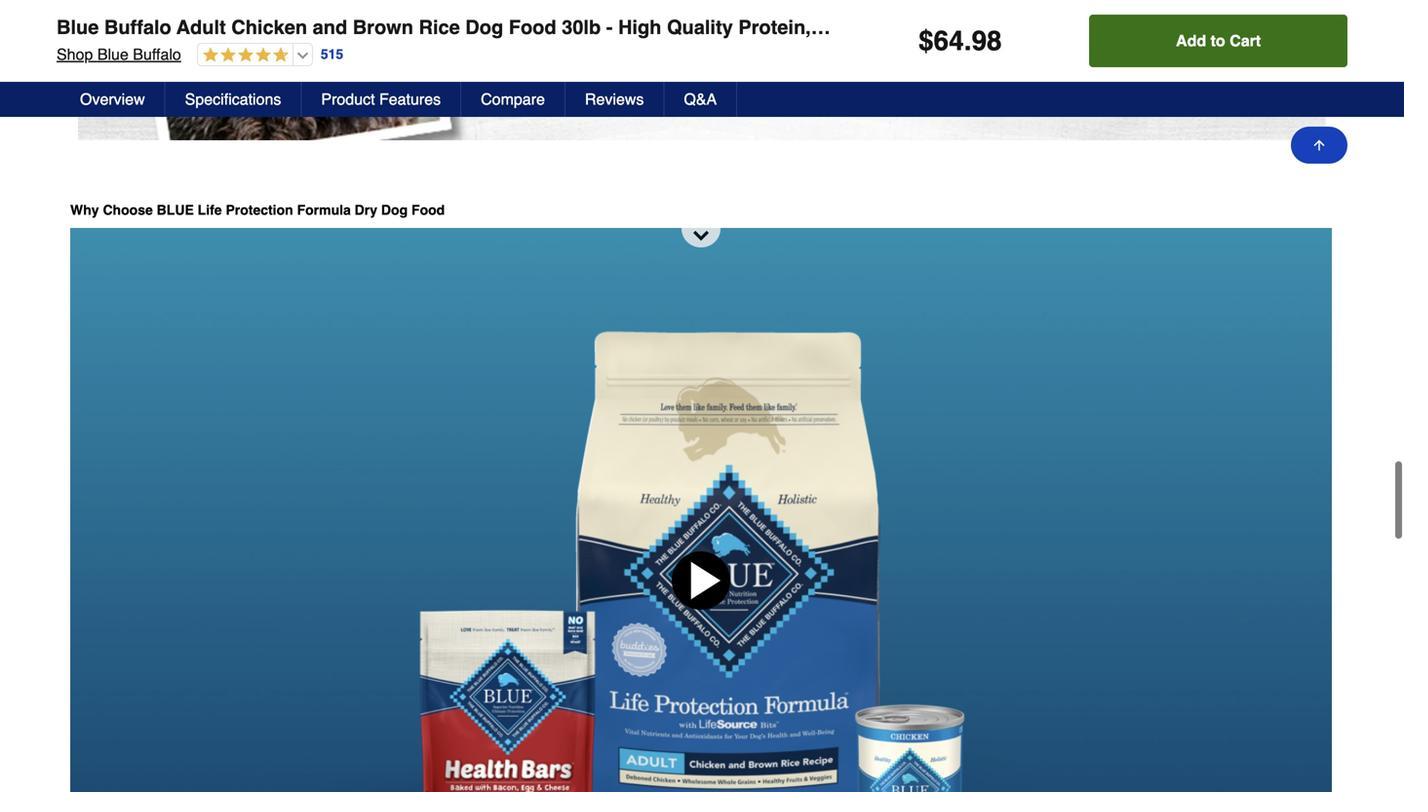 Task type: locate. For each thing, give the bounding box(es) containing it.
0 vertical spatial buffalo
[[104, 16, 171, 39]]

fatty
[[1128, 16, 1174, 39]]

1 vertical spatial food
[[412, 202, 445, 218]]

0 horizontal spatial dog
[[381, 202, 408, 218]]

& right skin
[[1391, 16, 1404, 39]]

shop
[[57, 45, 93, 63]]

rice
[[419, 16, 460, 39]]

0 vertical spatial food
[[509, 16, 557, 39]]

&
[[1092, 16, 1106, 39], [1391, 16, 1404, 39]]

buffalo up the shop blue buffalo
[[104, 16, 171, 39]]

1 vertical spatial dog
[[381, 202, 408, 218]]

formula
[[297, 202, 351, 218]]

shop blue buffalo
[[57, 45, 181, 63]]

add to cart button
[[1090, 15, 1348, 67]]

1 vertical spatial blue
[[97, 45, 129, 63]]

to
[[1211, 32, 1226, 50]]

product features
[[321, 90, 441, 108]]

2 & from the left
[[1391, 16, 1404, 39]]

0 horizontal spatial &
[[1092, 16, 1106, 39]]

high
[[618, 16, 662, 39]]

reviews button
[[566, 82, 665, 117]]

food
[[509, 16, 557, 39], [412, 202, 445, 218]]

0 vertical spatial blue
[[57, 16, 99, 39]]

why
[[70, 202, 99, 218]]

food right dry
[[412, 202, 445, 218]]

1 horizontal spatial dog
[[466, 16, 503, 39]]

.
[[964, 25, 972, 57]]

& right 3
[[1092, 16, 1106, 39]]

features
[[379, 90, 441, 108]]

choose
[[103, 202, 153, 218]]

overview button
[[60, 82, 165, 117]]

add to cart
[[1176, 32, 1261, 50]]

0 vertical spatial dog
[[466, 16, 503, 39]]

chicken
[[231, 16, 307, 39]]

1 & from the left
[[1092, 16, 1106, 39]]

adult
[[176, 16, 226, 39]]

wholesome
[[817, 16, 926, 39]]

blue up shop
[[57, 16, 99, 39]]

dog right rice
[[466, 16, 503, 39]]

dog
[[466, 16, 503, 39], [381, 202, 408, 218]]

blue
[[157, 202, 194, 218]]

98
[[972, 25, 1002, 57]]

specifications button
[[165, 82, 302, 117]]

1 horizontal spatial food
[[509, 16, 557, 39]]

product
[[321, 90, 375, 108]]

quality
[[667, 16, 733, 39]]

omega
[[1004, 16, 1070, 39]]

q&a
[[684, 90, 717, 108]]

q&a button
[[665, 82, 737, 117]]

buffalo down adult
[[133, 45, 181, 63]]

food left 30lb
[[509, 16, 557, 39]]

0 horizontal spatial food
[[412, 202, 445, 218]]

dog right dry
[[381, 202, 408, 218]]

blue right shop
[[97, 45, 129, 63]]

dog for dry
[[381, 202, 408, 218]]

buffalo
[[104, 16, 171, 39], [133, 45, 181, 63]]

cart
[[1230, 32, 1261, 50]]

compare
[[481, 90, 545, 108]]

blue
[[57, 16, 99, 39], [97, 45, 129, 63]]

1 horizontal spatial &
[[1391, 16, 1404, 39]]



Task type: vqa. For each thing, say whether or not it's contained in the screenshot.
building
no



Task type: describe. For each thing, give the bounding box(es) containing it.
life
[[198, 202, 222, 218]]

product features button
[[302, 82, 461, 117]]

compare button
[[461, 82, 566, 117]]

30lb
[[562, 16, 601, 39]]

1 vertical spatial buffalo
[[133, 45, 181, 63]]

healthy
[[1269, 16, 1339, 39]]

and
[[313, 16, 347, 39]]

arrow up image
[[1312, 138, 1327, 153]]

add
[[1176, 32, 1207, 50]]

food for dry
[[412, 202, 445, 218]]

blue buffalo  adult chicken and brown rice dog food 30lb - high quality protein, wholesome grains, omega 3 & 6 fatty acids for healthy skin &
[[57, 16, 1404, 39]]

for
[[1238, 16, 1264, 39]]

why choose blue life protection formula dry dog food
[[70, 202, 445, 218]]

6
[[1111, 16, 1122, 39]]

dog for rice
[[466, 16, 503, 39]]

skin
[[1345, 16, 1386, 39]]

515
[[321, 46, 343, 62]]

protection
[[226, 202, 293, 218]]

3
[[1076, 16, 1087, 39]]

overview
[[80, 90, 145, 108]]

$
[[919, 25, 934, 57]]

acids
[[1179, 16, 1232, 39]]

$ 64 . 98
[[919, 25, 1002, 57]]

specifications
[[185, 90, 281, 108]]

food for rice
[[509, 16, 557, 39]]

-
[[606, 16, 613, 39]]

brown
[[353, 16, 413, 39]]

reviews
[[585, 90, 644, 108]]

grains,
[[931, 16, 999, 39]]

dry
[[355, 202, 377, 218]]

64
[[934, 25, 964, 57]]

4.7 stars image
[[198, 47, 289, 65]]

protein,
[[739, 16, 811, 39]]



